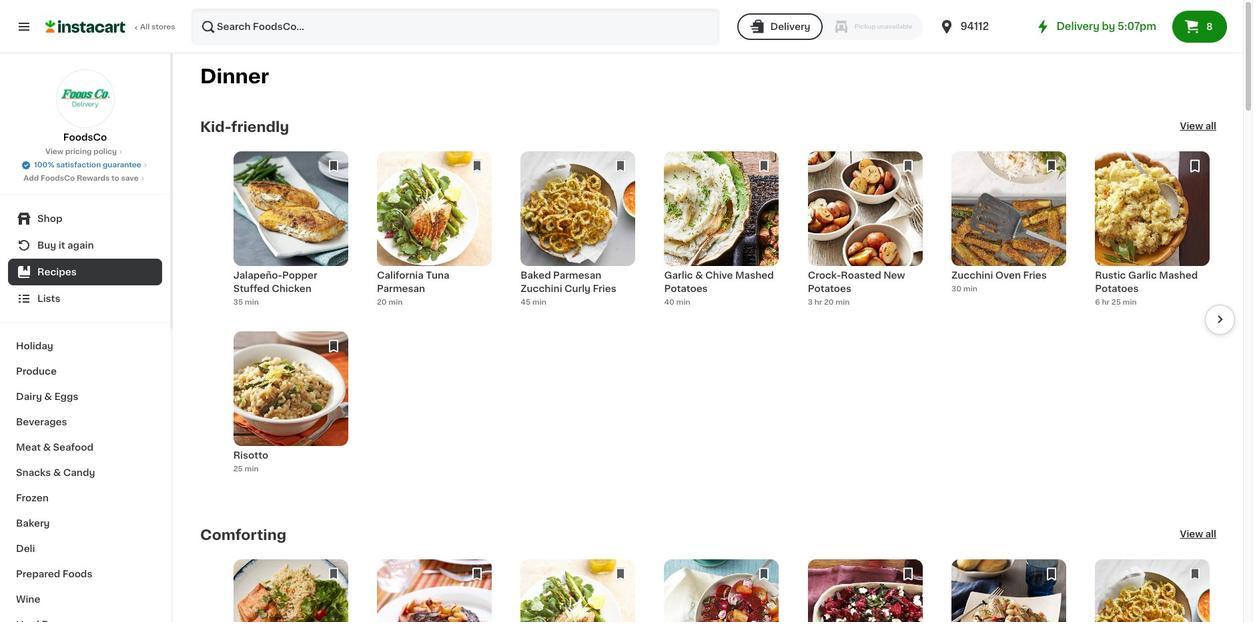 Task type: locate. For each thing, give the bounding box(es) containing it.
crock-
[[808, 271, 841, 281]]

friendly
[[231, 120, 289, 134]]

meat & seafood
[[16, 443, 93, 452]]

potatoes up 40 min
[[664, 285, 708, 294]]

0 vertical spatial 25
[[1112, 299, 1121, 306]]

delivery
[[1057, 21, 1100, 31], [770, 22, 811, 31]]

shop link
[[8, 206, 162, 232]]

delivery inside button
[[770, 22, 811, 31]]

6
[[1095, 299, 1100, 306]]

beverages
[[16, 418, 67, 427]]

fries right curly
[[593, 285, 616, 294]]

min for zucchini oven fries
[[963, 286, 978, 293]]

recipe card group containing rustic garlic mashed potatoes
[[1095, 152, 1210, 316]]

2 view all link from the top
[[1180, 528, 1217, 544]]

add foodsco rewards to save link
[[24, 174, 147, 184]]

&
[[695, 271, 703, 281], [44, 392, 52, 402], [43, 443, 51, 452], [53, 468, 61, 478]]

prepared foods link
[[8, 562, 162, 587]]

it
[[59, 241, 65, 250]]

hr right 3
[[815, 299, 822, 306]]

roasted
[[841, 271, 881, 281]]

garlic inside 'rustic garlic mashed potatoes'
[[1128, 271, 1157, 281]]

1 horizontal spatial 20
[[824, 299, 834, 306]]

1 view all from the top
[[1180, 122, 1217, 131]]

min right the 30
[[963, 286, 978, 293]]

3 hr 20 min
[[808, 299, 850, 306]]

& inside garlic & chive mashed potatoes
[[695, 271, 703, 281]]

0 vertical spatial all
[[1206, 122, 1217, 131]]

curly
[[565, 285, 591, 294]]

parmesan inside baked parmesan zucchini curly fries
[[553, 271, 601, 281]]

2 vertical spatial view
[[1180, 530, 1203, 539]]

1 hr from the left
[[815, 299, 822, 306]]

& for garlic
[[695, 271, 703, 281]]

min down risotto
[[245, 466, 259, 473]]

min down california tuna parmesan
[[389, 299, 403, 306]]

0 vertical spatial fries
[[1023, 271, 1047, 281]]

1 horizontal spatial potatoes
[[808, 285, 851, 294]]

1 horizontal spatial garlic
[[1128, 271, 1157, 281]]

0 horizontal spatial fries
[[593, 285, 616, 294]]

recipe card group containing zucchini oven fries
[[952, 152, 1066, 316]]

2 all from the top
[[1206, 530, 1217, 539]]

all for kid-friendly
[[1206, 122, 1217, 131]]

25
[[1112, 299, 1121, 306], [233, 466, 243, 473]]

shop
[[37, 214, 62, 224]]

min down the crock-roasted new potatoes
[[836, 299, 850, 306]]

recipe card group
[[233, 152, 348, 316], [377, 152, 492, 316], [521, 152, 635, 316], [664, 152, 779, 316], [808, 152, 923, 316], [952, 152, 1066, 316], [1095, 152, 1210, 316], [233, 332, 348, 496], [233, 560, 348, 623], [377, 560, 492, 623], [521, 560, 635, 623], [664, 560, 779, 623], [808, 560, 923, 623], [952, 560, 1066, 623], [1095, 560, 1210, 623]]

prepared foods
[[16, 570, 92, 579]]

potatoes inside garlic & chive mashed potatoes
[[664, 285, 708, 294]]

beverages link
[[8, 410, 162, 435]]

None search field
[[191, 8, 720, 45]]

instacart logo image
[[45, 19, 125, 35]]

recipes link
[[8, 259, 162, 286]]

1 horizontal spatial zucchini
[[952, 271, 993, 281]]

foodsco down 100%
[[41, 175, 75, 182]]

garlic inside garlic & chive mashed potatoes
[[664, 271, 693, 281]]

fries
[[1023, 271, 1047, 281], [593, 285, 616, 294]]

lists
[[37, 294, 60, 304]]

2 garlic from the left
[[1128, 271, 1157, 281]]

zucchini up "30 min"
[[952, 271, 993, 281]]

20 down california
[[377, 299, 387, 306]]

1 vertical spatial view all
[[1180, 530, 1217, 539]]

& inside 'dairy & eggs' link
[[44, 392, 52, 402]]

20 min
[[377, 299, 403, 306]]

0 vertical spatial view all link
[[1180, 120, 1217, 136]]

potatoes up 6 hr 25 min
[[1095, 285, 1139, 294]]

20 right 3
[[824, 299, 834, 306]]

view all for comforting
[[1180, 530, 1217, 539]]

0 horizontal spatial delivery
[[770, 22, 811, 31]]

40
[[664, 299, 675, 306]]

garlic
[[664, 271, 693, 281], [1128, 271, 1157, 281]]

fries right oven
[[1023, 271, 1047, 281]]

2 potatoes from the left
[[808, 285, 851, 294]]

add foodsco rewards to save
[[24, 175, 139, 182]]

& right meat
[[43, 443, 51, 452]]

zucchini
[[952, 271, 993, 281], [521, 285, 562, 294]]

by
[[1102, 21, 1115, 31]]

min right 40
[[676, 299, 691, 306]]

tuna
[[426, 271, 449, 281]]

candy
[[63, 468, 95, 478]]

potatoes
[[664, 285, 708, 294], [808, 285, 851, 294], [1095, 285, 1139, 294]]

parmesan up curly
[[553, 271, 601, 281]]

1 vertical spatial parmesan
[[377, 285, 425, 294]]

& left the eggs
[[44, 392, 52, 402]]

45 min
[[521, 299, 547, 306]]

25 down risotto
[[233, 466, 243, 473]]

mashed
[[735, 271, 774, 281], [1159, 271, 1198, 281]]

satisfaction
[[56, 161, 101, 169]]

parmesan
[[553, 271, 601, 281], [377, 285, 425, 294]]

& for snacks
[[53, 468, 61, 478]]

delivery by 5:07pm link
[[1035, 19, 1156, 35]]

1 vertical spatial all
[[1206, 530, 1217, 539]]

delivery by 5:07pm
[[1057, 21, 1156, 31]]

0 horizontal spatial mashed
[[735, 271, 774, 281]]

0 vertical spatial foodsco
[[63, 133, 107, 142]]

foodsco
[[63, 133, 107, 142], [41, 175, 75, 182]]

all
[[1206, 122, 1217, 131], [1206, 530, 1217, 539]]

hr right 6
[[1102, 299, 1110, 306]]

& inside snacks & candy link
[[53, 468, 61, 478]]

100% satisfaction guarantee button
[[21, 157, 149, 171]]

stuffed
[[233, 285, 269, 294]]

1 vertical spatial 25
[[233, 466, 243, 473]]

all stores
[[140, 23, 175, 31]]

min right 45
[[532, 299, 547, 306]]

1 vertical spatial view all link
[[1180, 528, 1217, 544]]

garlic up 40 min
[[664, 271, 693, 281]]

1 all from the top
[[1206, 122, 1217, 131]]

all for comforting
[[1206, 530, 1217, 539]]

3 potatoes from the left
[[1095, 285, 1139, 294]]

min for california tuna parmesan
[[389, 299, 403, 306]]

recipe card group containing jalapeño-popper stuffed chicken
[[233, 152, 348, 316]]

0 horizontal spatial zucchini
[[521, 285, 562, 294]]

1 horizontal spatial 25
[[1112, 299, 1121, 306]]

0 vertical spatial view
[[1180, 122, 1203, 131]]

1 horizontal spatial fries
[[1023, 271, 1047, 281]]

eggs
[[54, 392, 78, 402]]

baked parmesan zucchini curly fries
[[521, 271, 616, 294]]

min for garlic & chive mashed potatoes
[[676, 299, 691, 306]]

1 horizontal spatial mashed
[[1159, 271, 1198, 281]]

view all link
[[1180, 120, 1217, 136], [1180, 528, 1217, 544]]

dairy
[[16, 392, 42, 402]]

1 vertical spatial zucchini
[[521, 285, 562, 294]]

parmesan inside california tuna parmesan
[[377, 285, 425, 294]]

0 horizontal spatial potatoes
[[664, 285, 708, 294]]

1 horizontal spatial parmesan
[[553, 271, 601, 281]]

& left "chive"
[[695, 271, 703, 281]]

garlic right rustic
[[1128, 271, 1157, 281]]

zucchini oven fries
[[952, 271, 1047, 281]]

produce
[[16, 367, 57, 376]]

1 vertical spatial fries
[[593, 285, 616, 294]]

bakery link
[[8, 511, 162, 537]]

zucchini down baked
[[521, 285, 562, 294]]

1 mashed from the left
[[735, 271, 774, 281]]

potatoes inside 'rustic garlic mashed potatoes'
[[1095, 285, 1139, 294]]

1 view all link from the top
[[1180, 120, 1217, 136]]

view
[[1180, 122, 1203, 131], [45, 148, 63, 155], [1180, 530, 1203, 539]]

delivery inside "link"
[[1057, 21, 1100, 31]]

& inside meat & seafood link
[[43, 443, 51, 452]]

0 horizontal spatial 20
[[377, 299, 387, 306]]

foodsco up view pricing policy link
[[63, 133, 107, 142]]

0 vertical spatial parmesan
[[553, 271, 601, 281]]

prepared
[[16, 570, 60, 579]]

service type group
[[737, 13, 923, 40]]

1 horizontal spatial delivery
[[1057, 21, 1100, 31]]

rustic garlic mashed potatoes
[[1095, 271, 1198, 294]]

1 20 from the left
[[377, 299, 387, 306]]

snacks
[[16, 468, 51, 478]]

1 potatoes from the left
[[664, 285, 708, 294]]

& left candy
[[53, 468, 61, 478]]

view all for kid-friendly
[[1180, 122, 1217, 131]]

2 hr from the left
[[1102, 299, 1110, 306]]

25 right 6
[[1112, 299, 1121, 306]]

2 view all from the top
[[1180, 530, 1217, 539]]

hr
[[815, 299, 822, 306], [1102, 299, 1110, 306]]

add
[[24, 175, 39, 182]]

buy
[[37, 241, 56, 250]]

meat & seafood link
[[8, 435, 162, 460]]

view all link for kid-friendly
[[1180, 120, 1217, 136]]

potatoes up 3 hr 20 min
[[808, 285, 851, 294]]

1 horizontal spatial hr
[[1102, 299, 1110, 306]]

45
[[521, 299, 531, 306]]

2 mashed from the left
[[1159, 271, 1198, 281]]

oven
[[996, 271, 1021, 281]]

0 horizontal spatial garlic
[[664, 271, 693, 281]]

2 horizontal spatial potatoes
[[1095, 285, 1139, 294]]

min down stuffed
[[245, 299, 259, 306]]

1 garlic from the left
[[664, 271, 693, 281]]

0 vertical spatial zucchini
[[952, 271, 993, 281]]

min for risotto
[[245, 466, 259, 473]]

potatoes inside the crock-roasted new potatoes
[[808, 285, 851, 294]]

0 vertical spatial view all
[[1180, 122, 1217, 131]]

94112
[[961, 21, 989, 31]]

0 horizontal spatial hr
[[815, 299, 822, 306]]

bakery
[[16, 519, 50, 529]]

parmesan down california
[[377, 285, 425, 294]]

0 horizontal spatial parmesan
[[377, 285, 425, 294]]



Task type: describe. For each thing, give the bounding box(es) containing it.
fries inside baked parmesan zucchini curly fries
[[593, 285, 616, 294]]

Search field
[[192, 9, 718, 44]]

& for dairy
[[44, 392, 52, 402]]

holiday link
[[8, 334, 162, 359]]

potatoes for crock-roasted new potatoes
[[808, 285, 851, 294]]

6 hr 25 min
[[1095, 299, 1137, 306]]

hr for crock-roasted new potatoes
[[815, 299, 822, 306]]

8
[[1207, 22, 1213, 31]]

california
[[377, 271, 424, 281]]

recipes
[[37, 268, 77, 277]]

snacks & candy link
[[8, 460, 162, 486]]

popper
[[282, 271, 317, 281]]

all
[[140, 23, 150, 31]]

foodsco link
[[56, 69, 114, 144]]

item carousel region
[[200, 152, 1235, 496]]

wine
[[16, 595, 40, 605]]

recipe card group containing california tuna parmesan
[[377, 152, 492, 316]]

potatoes for rustic garlic mashed potatoes
[[1095, 285, 1139, 294]]

30
[[952, 286, 962, 293]]

foods
[[63, 570, 92, 579]]

100% satisfaction guarantee
[[34, 161, 141, 169]]

2 20 from the left
[[824, 299, 834, 306]]

1 vertical spatial view
[[45, 148, 63, 155]]

dairy & eggs link
[[8, 384, 162, 410]]

deli
[[16, 545, 35, 554]]

35 min
[[233, 299, 259, 306]]

25 min
[[233, 466, 259, 473]]

hr for rustic garlic mashed potatoes
[[1102, 299, 1110, 306]]

foodsco logo image
[[56, 69, 114, 128]]

california tuna parmesan
[[377, 271, 449, 294]]

chicken
[[272, 285, 312, 294]]

save
[[121, 175, 139, 182]]

delivery for delivery by 5:07pm
[[1057, 21, 1100, 31]]

baked
[[521, 271, 551, 281]]

8 button
[[1173, 11, 1227, 43]]

risotto
[[233, 451, 268, 461]]

view for kid-friendly
[[1180, 122, 1203, 131]]

94112 button
[[939, 8, 1019, 45]]

0 horizontal spatial 25
[[233, 466, 243, 473]]

mashed inside 'rustic garlic mashed potatoes'
[[1159, 271, 1198, 281]]

policy
[[93, 148, 117, 155]]

rustic
[[1095, 271, 1126, 281]]

wine link
[[8, 587, 162, 613]]

dinner
[[200, 67, 269, 86]]

dairy & eggs
[[16, 392, 78, 402]]

40 min
[[664, 299, 691, 306]]

kid-friendly
[[200, 120, 289, 134]]

chive
[[705, 271, 733, 281]]

produce link
[[8, 359, 162, 384]]

frozen
[[16, 494, 49, 503]]

kid-
[[200, 120, 231, 134]]

30 min
[[952, 286, 978, 293]]

guarantee
[[103, 161, 141, 169]]

frozen link
[[8, 486, 162, 511]]

zucchini inside baked parmesan zucchini curly fries
[[521, 285, 562, 294]]

snacks & candy
[[16, 468, 95, 478]]

jalapeño-
[[233, 271, 282, 281]]

& for meat
[[43, 443, 51, 452]]

recipe card group containing garlic & chive mashed potatoes
[[664, 152, 779, 316]]

again
[[67, 241, 94, 250]]

all stores link
[[45, 8, 176, 45]]

5:07pm
[[1118, 21, 1156, 31]]

mashed inside garlic & chive mashed potatoes
[[735, 271, 774, 281]]

35
[[233, 299, 243, 306]]

lists link
[[8, 286, 162, 312]]

buy it again
[[37, 241, 94, 250]]

delivery for delivery
[[770, 22, 811, 31]]

recipe card group containing risotto
[[233, 332, 348, 496]]

meat
[[16, 443, 41, 452]]

buy it again link
[[8, 232, 162, 259]]

new
[[884, 271, 905, 281]]

garlic & chive mashed potatoes
[[664, 271, 774, 294]]

jalapeño-popper stuffed chicken
[[233, 271, 317, 294]]

min for jalapeño-popper stuffed chicken
[[245, 299, 259, 306]]

recipe card group containing crock-roasted new potatoes
[[808, 152, 923, 316]]

recipe card group containing baked parmesan zucchini curly fries
[[521, 152, 635, 316]]

min down 'rustic garlic mashed potatoes'
[[1123, 299, 1137, 306]]

holiday
[[16, 342, 53, 351]]

stores
[[151, 23, 175, 31]]

view pricing policy
[[45, 148, 117, 155]]

view for comforting
[[1180, 530, 1203, 539]]

view all link for comforting
[[1180, 528, 1217, 544]]

100%
[[34, 161, 54, 169]]

1 vertical spatial foodsco
[[41, 175, 75, 182]]

3
[[808, 299, 813, 306]]

to
[[111, 175, 119, 182]]

min for baked parmesan zucchini curly fries
[[532, 299, 547, 306]]

pricing
[[65, 148, 92, 155]]

deli link
[[8, 537, 162, 562]]

comforting
[[200, 529, 286, 543]]



Task type: vqa. For each thing, say whether or not it's contained in the screenshot.
the left hr
yes



